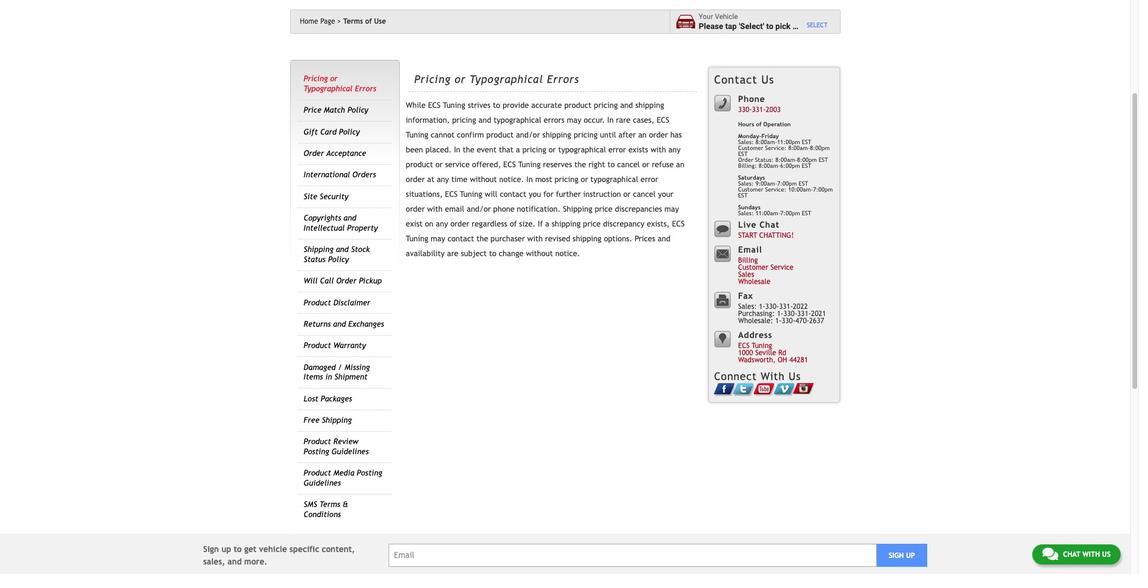 Task type: vqa. For each thing, say whether or not it's contained in the screenshot.
Screw's -
no



Task type: describe. For each thing, give the bounding box(es) containing it.
chat inside live chat start chatting!
[[760, 220, 780, 230]]

after
[[619, 131, 636, 140]]

lost packages link
[[304, 395, 352, 404]]

pricing up further
[[555, 175, 579, 184]]

acceptance
[[327, 149, 366, 158]]

guidelines for media
[[304, 479, 341, 488]]

8:00am- up 9:00am-
[[759, 163, 781, 169]]

0 horizontal spatial order
[[304, 149, 324, 158]]

0 vertical spatial and/or
[[516, 131, 540, 140]]

policy for gift card policy
[[339, 127, 360, 136]]

1000
[[739, 349, 754, 358]]

accurate
[[532, 101, 562, 110]]

occur.
[[584, 116, 605, 125]]

are
[[447, 249, 459, 258]]

0 vertical spatial price
[[595, 205, 613, 214]]

conditions
[[304, 510, 341, 519]]

terms of use
[[343, 17, 386, 26]]

shipping and stock status policy
[[304, 245, 370, 264]]

cases,
[[633, 116, 655, 125]]

wholesale:
[[739, 317, 774, 326]]

gift card policy
[[304, 127, 360, 136]]

friday
[[762, 133, 780, 139]]

up for sign up to get vehicle specific content, sales, and more.
[[222, 545, 231, 554]]

2 sales: from the top
[[739, 180, 754, 187]]

in
[[326, 373, 332, 382]]

until
[[600, 131, 617, 140]]

match
[[324, 106, 345, 115]]

2 vertical spatial in
[[527, 175, 533, 184]]

2 horizontal spatial may
[[665, 205, 680, 214]]

wadsworth,
[[739, 356, 776, 365]]

order inside hours of operation monday-friday sales: 8:00am-11:00pm est customer service: 8:00am-8:00pm est order status: 8:00am-8:00pm est billing: 8:00am-6:00pm est saturdays sales: 9:00am-7:00pm est customer service: 10:00am-7:00pm est sundays sales: 11:00am-7:00pm est
[[739, 157, 754, 163]]

get
[[244, 545, 257, 554]]

right
[[589, 160, 606, 169]]

1 sales: from the top
[[739, 139, 754, 145]]

posting for product review posting guidelines
[[304, 448, 329, 457]]

page
[[321, 17, 335, 26]]

pricing up occur.
[[594, 101, 618, 110]]

'select'
[[739, 21, 765, 31]]

2021
[[812, 310, 827, 318]]

packages
[[321, 395, 352, 404]]

2 customer from the top
[[739, 186, 764, 193]]

and inside shipping and stock status policy
[[336, 245, 349, 254]]

Email email field
[[389, 545, 877, 568]]

comments image
[[1043, 547, 1059, 562]]

has
[[671, 131, 682, 140]]

1 horizontal spatial errors
[[547, 73, 580, 85]]

1- right wholesale: at the right
[[776, 317, 782, 326]]

or down 'exists'
[[643, 160, 650, 169]]

tuning down exist
[[406, 235, 429, 243]]

44281
[[790, 356, 809, 365]]

ecs right the cases,
[[657, 116, 670, 125]]

11:00pm
[[778, 139, 801, 145]]

seville
[[756, 349, 777, 358]]

of for hours
[[757, 121, 762, 128]]

orders
[[353, 171, 376, 180]]

lost packages
[[304, 395, 352, 404]]

wholesale
[[739, 278, 771, 286]]

sign for sign up
[[889, 552, 905, 560]]

2 horizontal spatial in
[[608, 116, 614, 125]]

revised
[[546, 235, 571, 243]]

phone 330-331-2003
[[739, 94, 781, 114]]

customer service link
[[739, 264, 794, 272]]

free shipping link
[[304, 416, 352, 425]]

terms inside sms terms & conditions
[[320, 501, 341, 510]]

and inside "copyrights and intellectual property"
[[344, 214, 357, 223]]

2 horizontal spatial the
[[575, 160, 587, 169]]

offered,
[[472, 160, 501, 169]]

0 horizontal spatial product
[[406, 160, 433, 169]]

product for product disclaimer
[[304, 298, 331, 307]]

1 vertical spatial chat
[[1064, 551, 1081, 559]]

shipping inside shipping and stock status policy
[[304, 245, 334, 254]]

returns
[[304, 320, 331, 329]]

0 vertical spatial us
[[762, 73, 775, 86]]

price match policy
[[304, 106, 369, 115]]

product disclaimer link
[[304, 298, 371, 307]]

tuning inside address ecs tuning 1000 seville rd wadsworth, oh 44281
[[752, 342, 773, 351]]

330- down 2022
[[782, 317, 796, 326]]

status:
[[756, 157, 774, 163]]

product review posting guidelines
[[304, 438, 369, 457]]

with down if
[[528, 235, 543, 243]]

to inside your vehicle please tap 'select' to pick a vehicle
[[767, 21, 774, 31]]

2 horizontal spatial 331-
[[798, 310, 812, 318]]

order left at
[[406, 175, 425, 184]]

order up exist
[[406, 205, 425, 214]]

1 vertical spatial any
[[437, 175, 449, 184]]

pricing inside pricing or typographical errors
[[304, 74, 328, 83]]

1 horizontal spatial 331-
[[780, 303, 794, 311]]

content,
[[322, 545, 355, 554]]

sign up to get vehicle specific content, sales, and more.
[[203, 545, 355, 567]]

please
[[699, 21, 724, 31]]

1 vertical spatial typographical
[[559, 146, 607, 154]]

470-
[[796, 317, 810, 326]]

email billing customer service sales wholesale
[[739, 245, 794, 286]]

exchanges
[[349, 320, 384, 329]]

phone
[[739, 94, 766, 104]]

event
[[477, 146, 497, 154]]

0 horizontal spatial without
[[470, 175, 497, 184]]

to right right
[[608, 160, 615, 169]]

while ecs tuning strives to provide accurate product pricing and shipping information, pricing and typographical errors may occur. in rare cases, ecs tuning cannot confirm product and/or shipping pricing until after an order has been placed. in the event that a pricing or typographical error exists with any product or service offered, ecs tuning reserves the right to cancel or refuse an order at any time without notice. in most pricing or typographical error situations, ecs tuning will contact you for further instruction or cancel your order with email and/or phone notification. shipping price discrepancies may exist on any order regardless of size. if a shipping price discrepancy exists, ecs tuning may contact the purchaser with revised shipping options. prices and availability are subject to change without notice.
[[406, 101, 685, 258]]

email
[[739, 245, 763, 255]]

1 horizontal spatial a
[[546, 220, 550, 229]]

typographical inside pricing or typographical errors link
[[304, 84, 353, 93]]

ecs inside address ecs tuning 1000 seville rd wadsworth, oh 44281
[[739, 342, 750, 351]]

or up "discrepancies"
[[624, 190, 631, 199]]

cannot
[[431, 131, 455, 140]]

330-331-2003 link
[[739, 106, 781, 114]]

policy for price match policy
[[348, 106, 369, 115]]

pricing up reserves
[[523, 146, 547, 154]]

and down exists,
[[658, 235, 671, 243]]

shipping right revised
[[573, 235, 602, 243]]

1- left 2022
[[778, 310, 784, 318]]

select
[[807, 21, 828, 28]]

330- inside phone 330-331-2003
[[739, 106, 753, 114]]

0 vertical spatial the
[[463, 146, 475, 154]]

or up reserves
[[549, 146, 556, 154]]

chat with us link
[[1033, 545, 1122, 565]]

use
[[374, 17, 386, 26]]

will call order pickup link
[[304, 277, 382, 286]]

9:00am-
[[756, 180, 778, 187]]

call
[[320, 277, 334, 286]]

price
[[304, 106, 322, 115]]

refuse
[[652, 160, 674, 169]]

shipping up revised
[[552, 220, 581, 229]]

that
[[499, 146, 514, 154]]

1 vertical spatial and/or
[[467, 205, 491, 214]]

reserves
[[543, 160, 573, 169]]

1 vertical spatial cancel
[[633, 190, 656, 199]]

your
[[659, 190, 674, 199]]

1 horizontal spatial without
[[526, 249, 553, 258]]

order down email
[[451, 220, 470, 229]]

most
[[536, 175, 553, 184]]

1 vertical spatial notice.
[[556, 249, 581, 258]]

time
[[452, 175, 468, 184]]

sales
[[739, 271, 755, 279]]

0 vertical spatial may
[[567, 116, 582, 125]]

8:00am- down 11:00pm
[[776, 157, 798, 163]]

warranty
[[334, 342, 366, 350]]

1 vertical spatial price
[[583, 220, 601, 229]]

sign up
[[889, 552, 916, 560]]

product review posting guidelines link
[[304, 438, 369, 457]]

product for product warranty
[[304, 342, 331, 350]]

ecs up information,
[[428, 101, 441, 110]]

while
[[406, 101, 426, 110]]

2 vertical spatial the
[[477, 235, 489, 243]]

7:00pm down 6:00pm
[[778, 180, 798, 187]]

pick
[[776, 21, 791, 31]]

phone
[[494, 205, 515, 214]]

email
[[445, 205, 465, 214]]

1- up wholesale: at the right
[[760, 303, 766, 311]]

or up match
[[330, 74, 338, 83]]

of inside the while ecs tuning strives to provide accurate product pricing and shipping information, pricing and typographical errors may occur. in rare cases, ecs tuning cannot confirm product and/or shipping pricing until after an order has been placed. in the event that a pricing or typographical error exists with any product or service offered, ecs tuning reserves the right to cancel or refuse an order at any time without notice. in most pricing or typographical error situations, ecs tuning will contact you for further instruction or cancel your order with email and/or phone notification. shipping price discrepancies may exist on any order regardless of size. if a shipping price discrepancy exists, ecs tuning may contact the purchaser with revised shipping options. prices and availability are subject to change without notice.
[[510, 220, 517, 229]]

0 vertical spatial terms
[[343, 17, 363, 26]]

2003
[[766, 106, 781, 114]]

0 horizontal spatial a
[[516, 146, 520, 154]]

to left change
[[490, 249, 497, 258]]

damaged / missing items in shipment
[[304, 363, 370, 382]]

2 service: from the top
[[766, 186, 787, 193]]

8:00am- up status:
[[756, 139, 778, 145]]

size.
[[520, 220, 536, 229]]

ecs right exists,
[[672, 220, 685, 229]]

order left has
[[650, 131, 669, 140]]

1 horizontal spatial product
[[487, 131, 514, 140]]

and down strives
[[479, 116, 492, 125]]

pricing down occur.
[[574, 131, 598, 140]]

1 horizontal spatial error
[[641, 175, 659, 184]]

confirm
[[457, 131, 484, 140]]

free shipping
[[304, 416, 352, 425]]

1 horizontal spatial order
[[336, 277, 357, 286]]

site security link
[[304, 192, 349, 201]]

with up refuse
[[651, 146, 667, 154]]

discrepancy
[[604, 220, 645, 229]]

for
[[544, 190, 554, 199]]

purchaser
[[491, 235, 525, 243]]

fax
[[739, 291, 754, 301]]

1 service: from the top
[[766, 145, 787, 151]]

property
[[347, 224, 378, 233]]

situations,
[[406, 190, 443, 199]]

2 vertical spatial may
[[431, 235, 446, 243]]

0 vertical spatial cancel
[[618, 160, 640, 169]]



Task type: locate. For each thing, give the bounding box(es) containing it.
with right comments icon
[[1083, 551, 1101, 559]]

sign
[[203, 545, 219, 554], [889, 552, 905, 560]]

product up that
[[487, 131, 514, 140]]

0 vertical spatial error
[[609, 146, 627, 154]]

to left get
[[234, 545, 242, 554]]

0 horizontal spatial pricing or typographical errors
[[304, 74, 377, 93]]

sms
[[304, 501, 317, 510]]

1 horizontal spatial terms
[[343, 17, 363, 26]]

if
[[538, 220, 543, 229]]

2 vertical spatial typographical
[[591, 175, 639, 184]]

sales: inside "fax sales: 1-330-331-2022 purchasing: 1-330-331-2021 wholesale: 1-330-470-2637"
[[739, 303, 757, 311]]

will
[[485, 190, 498, 199]]

typographical up instruction on the top right of the page
[[591, 175, 639, 184]]

product for product media posting guidelines
[[304, 469, 331, 478]]

product warranty
[[304, 342, 366, 350]]

notice. down revised
[[556, 249, 581, 258]]

without
[[470, 175, 497, 184], [526, 249, 553, 258]]

and/or
[[516, 131, 540, 140], [467, 205, 491, 214]]

chat right comments icon
[[1064, 551, 1081, 559]]

international orders link
[[304, 171, 376, 180]]

2 horizontal spatial a
[[793, 21, 798, 31]]

2 vertical spatial shipping
[[322, 416, 352, 425]]

ecs down that
[[504, 160, 516, 169]]

sms terms & conditions
[[304, 501, 348, 519]]

331- inside phone 330-331-2003
[[753, 106, 766, 114]]

us right comments icon
[[1103, 551, 1111, 559]]

stock
[[351, 245, 370, 254]]

cancel up "discrepancies"
[[633, 190, 656, 199]]

of
[[365, 17, 372, 26], [757, 121, 762, 128], [510, 220, 517, 229]]

tuning left strives
[[443, 101, 466, 110]]

us down 44281
[[789, 370, 802, 383]]

in
[[608, 116, 614, 125], [454, 146, 461, 154], [527, 175, 533, 184]]

site security
[[304, 192, 349, 201]]

sign for sign up to get vehicle specific content, sales, and more.
[[203, 545, 219, 554]]

prices
[[635, 235, 656, 243]]

2 vertical spatial product
[[406, 160, 433, 169]]

the down confirm
[[463, 146, 475, 154]]

6:00pm
[[781, 163, 801, 169]]

tuning down time
[[460, 190, 483, 199]]

0 vertical spatial guidelines
[[332, 448, 369, 457]]

ecs up email
[[445, 190, 458, 199]]

any right 'on'
[[436, 220, 448, 229]]

0 horizontal spatial 331-
[[753, 106, 766, 114]]

0 horizontal spatial notice.
[[500, 175, 524, 184]]

0 vertical spatial of
[[365, 17, 372, 26]]

0 horizontal spatial errors
[[355, 84, 377, 93]]

sundays
[[739, 204, 761, 211]]

without down offered,
[[470, 175, 497, 184]]

product inside "product media posting guidelines"
[[304, 469, 331, 478]]

service
[[445, 160, 470, 169]]

0 horizontal spatial chat
[[760, 220, 780, 230]]

address
[[739, 330, 773, 340]]

posting right media
[[357, 469, 383, 478]]

1 horizontal spatial contact
[[500, 190, 527, 199]]

been
[[406, 146, 423, 154]]

typographical up right
[[559, 146, 607, 154]]

pricing or typographical errors up "price match policy"
[[304, 74, 377, 93]]

an right refuse
[[677, 160, 685, 169]]

may
[[567, 116, 582, 125], [665, 205, 680, 214], [431, 235, 446, 243]]

1 vertical spatial may
[[665, 205, 680, 214]]

shipping up status
[[304, 245, 334, 254]]

media
[[334, 469, 355, 478]]

1 vertical spatial customer
[[739, 186, 764, 193]]

0 vertical spatial typographical
[[494, 116, 542, 125]]

1 horizontal spatial sign
[[889, 552, 905, 560]]

international orders
[[304, 171, 376, 180]]

0 vertical spatial vehicle
[[800, 21, 825, 31]]

tuning down address
[[752, 342, 773, 351]]

product up occur.
[[565, 101, 592, 110]]

exists,
[[647, 220, 670, 229]]

typographical up provide
[[470, 73, 544, 85]]

guidelines down review
[[332, 448, 369, 457]]

1 vertical spatial of
[[757, 121, 762, 128]]

0 vertical spatial in
[[608, 116, 614, 125]]

and up the property
[[344, 214, 357, 223]]

damaged / missing items in shipment link
[[304, 363, 370, 382]]

order
[[650, 131, 669, 140], [406, 175, 425, 184], [406, 205, 425, 214], [451, 220, 470, 229]]

1 horizontal spatial an
[[677, 160, 685, 169]]

product media posting guidelines link
[[304, 469, 383, 488]]

tuning up the most
[[519, 160, 541, 169]]

0 vertical spatial posting
[[304, 448, 329, 457]]

1 vertical spatial product
[[487, 131, 514, 140]]

price match policy link
[[304, 106, 369, 115]]

items
[[304, 373, 323, 382]]

up
[[222, 545, 231, 554], [907, 552, 916, 560]]

a right if
[[546, 220, 550, 229]]

posting down free
[[304, 448, 329, 457]]

copyrights and intellectual property link
[[304, 214, 378, 233]]

10:00am-
[[789, 186, 814, 193]]

cancel down 'exists'
[[618, 160, 640, 169]]

of for terms
[[365, 17, 372, 26]]

1 horizontal spatial chat
[[1064, 551, 1081, 559]]

home page
[[300, 17, 335, 26]]

1 horizontal spatial the
[[477, 235, 489, 243]]

up inside sign up to get vehicle specific content, sales, and more.
[[222, 545, 231, 554]]

more.
[[244, 557, 268, 567]]

guidelines
[[332, 448, 369, 457], [304, 479, 341, 488]]

0 horizontal spatial terms
[[320, 501, 341, 510]]

errors up "accurate"
[[547, 73, 580, 85]]

0 horizontal spatial of
[[365, 17, 372, 26]]

0 horizontal spatial contact
[[448, 235, 475, 243]]

0 vertical spatial a
[[793, 21, 798, 31]]

product up 'returns'
[[304, 298, 331, 307]]

vehicle inside sign up to get vehicle specific content, sales, and more.
[[259, 545, 287, 554]]

8:00am- up 6:00pm
[[789, 145, 811, 151]]

2 vertical spatial any
[[436, 220, 448, 229]]

guidelines inside 'product review posting guidelines'
[[332, 448, 369, 457]]

0 vertical spatial product
[[565, 101, 592, 110]]

a right pick
[[793, 21, 798, 31]]

us up phone
[[762, 73, 775, 86]]

posting inside 'product review posting guidelines'
[[304, 448, 329, 457]]

0 vertical spatial notice.
[[500, 175, 524, 184]]

with up 'on'
[[427, 205, 443, 214]]

wholesale link
[[739, 278, 771, 286]]

site
[[304, 192, 318, 201]]

1 vertical spatial error
[[641, 175, 659, 184]]

2 vertical spatial of
[[510, 220, 517, 229]]

fax sales: 1-330-331-2022 purchasing: 1-330-331-2021 wholesale: 1-330-470-2637
[[739, 291, 827, 326]]

availability
[[406, 249, 445, 258]]

errors
[[547, 73, 580, 85], [355, 84, 377, 93]]

1 horizontal spatial up
[[907, 552, 916, 560]]

of inside hours of operation monday-friday sales: 8:00am-11:00pm est customer service: 8:00am-8:00pm est order status: 8:00am-8:00pm est billing: 8:00am-6:00pm est saturdays sales: 9:00am-7:00pm est customer service: 10:00am-7:00pm est sundays sales: 11:00am-7:00pm est
[[757, 121, 762, 128]]

shipping down further
[[563, 205, 593, 214]]

price
[[595, 205, 613, 214], [583, 220, 601, 229]]

2637
[[810, 317, 825, 326]]

1 horizontal spatial of
[[510, 220, 517, 229]]

error down until
[[609, 146, 627, 154]]

product down been
[[406, 160, 433, 169]]

1 vertical spatial service:
[[766, 186, 787, 193]]

0 vertical spatial contact
[[500, 190, 527, 199]]

3 customer from the top
[[739, 264, 769, 272]]

and up rare
[[621, 101, 633, 110]]

returns and exchanges
[[304, 320, 384, 329]]

operation
[[764, 121, 791, 128]]

to right strives
[[493, 101, 501, 110]]

service
[[771, 264, 794, 272]]

home
[[300, 17, 318, 26]]

1 horizontal spatial posting
[[357, 469, 383, 478]]

typographical
[[470, 73, 544, 85], [304, 84, 353, 93]]

may right errors
[[567, 116, 582, 125]]

a inside your vehicle please tap 'select' to pick a vehicle
[[793, 21, 798, 31]]

1 horizontal spatial and/or
[[516, 131, 540, 140]]

select link
[[807, 21, 828, 29]]

billing link
[[739, 257, 759, 265]]

errors inside pricing or typographical errors
[[355, 84, 377, 93]]

or up instruction on the top right of the page
[[581, 175, 589, 184]]

0 vertical spatial policy
[[348, 106, 369, 115]]

0 horizontal spatial the
[[463, 146, 475, 154]]

posting for product media posting guidelines
[[357, 469, 383, 478]]

discrepancies
[[615, 205, 663, 214]]

chat with us
[[1064, 551, 1111, 559]]

sign inside button
[[889, 552, 905, 560]]

2 vertical spatial policy
[[328, 255, 349, 264]]

terms
[[343, 17, 363, 26], [320, 501, 341, 510]]

terms right page
[[343, 17, 363, 26]]

or up confirm
[[455, 73, 466, 85]]

tuning up been
[[406, 131, 429, 140]]

us for chat
[[1103, 551, 1111, 559]]

0 horizontal spatial up
[[222, 545, 231, 554]]

posting inside "product media posting guidelines"
[[357, 469, 383, 478]]

7:00pm right 9:00am-
[[814, 186, 834, 193]]

1 horizontal spatial notice.
[[556, 249, 581, 258]]

without down revised
[[526, 249, 553, 258]]

strives
[[468, 101, 491, 110]]

1 horizontal spatial vehicle
[[800, 21, 825, 31]]

pricing
[[594, 101, 618, 110], [453, 116, 477, 125], [574, 131, 598, 140], [523, 146, 547, 154], [555, 175, 579, 184]]

0 vertical spatial 8:00pm
[[811, 145, 830, 151]]

4 sales: from the top
[[739, 303, 757, 311]]

sales,
[[203, 557, 225, 567]]

of left size.
[[510, 220, 517, 229]]

up for sign up
[[907, 552, 916, 560]]

0 vertical spatial chat
[[760, 220, 780, 230]]

1 horizontal spatial us
[[789, 370, 802, 383]]

and down product disclaimer link
[[333, 320, 346, 329]]

&
[[343, 501, 348, 510]]

1 vertical spatial policy
[[339, 127, 360, 136]]

pricing up price
[[304, 74, 328, 83]]

shipping down errors
[[543, 131, 572, 140]]

copyrights and intellectual property
[[304, 214, 378, 233]]

or down placed. on the top
[[436, 160, 443, 169]]

ecs down address
[[739, 342, 750, 351]]

and inside sign up to get vehicle specific content, sales, and more.
[[228, 557, 242, 567]]

1 customer from the top
[[739, 145, 764, 151]]

provide
[[503, 101, 529, 110]]

guidelines down media
[[304, 479, 341, 488]]

product inside 'product review posting guidelines'
[[304, 438, 331, 447]]

policy right card
[[339, 127, 360, 136]]

2 horizontal spatial us
[[1103, 551, 1111, 559]]

guidelines inside "product media posting guidelines"
[[304, 479, 341, 488]]

0 vertical spatial without
[[470, 175, 497, 184]]

0 vertical spatial an
[[639, 131, 647, 140]]

1 product from the top
[[304, 298, 331, 307]]

up inside button
[[907, 552, 916, 560]]

1 horizontal spatial in
[[527, 175, 533, 184]]

guidelines for review
[[332, 448, 369, 457]]

0 vertical spatial shipping
[[563, 205, 593, 214]]

policy
[[348, 106, 369, 115], [339, 127, 360, 136], [328, 255, 349, 264]]

shipping up the cases,
[[636, 101, 665, 110]]

1 vertical spatial in
[[454, 146, 461, 154]]

to inside sign up to get vehicle specific content, sales, and more.
[[234, 545, 242, 554]]

product
[[304, 298, 331, 307], [304, 342, 331, 350], [304, 438, 331, 447], [304, 469, 331, 478]]

330-
[[739, 106, 753, 114], [766, 303, 780, 311], [784, 310, 798, 318], [782, 317, 796, 326]]

0 horizontal spatial may
[[431, 235, 446, 243]]

vehicle inside your vehicle please tap 'select' to pick a vehicle
[[800, 21, 825, 31]]

1-
[[760, 303, 766, 311], [778, 310, 784, 318], [776, 317, 782, 326]]

1 horizontal spatial typographical
[[470, 73, 544, 85]]

notice. down offered,
[[500, 175, 524, 184]]

gift card policy link
[[304, 127, 360, 136]]

customer inside email billing customer service sales wholesale
[[739, 264, 769, 272]]

gift
[[304, 127, 318, 136]]

pricing up while
[[414, 73, 451, 85]]

of right hours
[[757, 121, 762, 128]]

service: left 10:00am-
[[766, 186, 787, 193]]

0 vertical spatial any
[[669, 146, 681, 154]]

chat
[[760, 220, 780, 230], [1064, 551, 1081, 559]]

0 horizontal spatial error
[[609, 146, 627, 154]]

0 horizontal spatial in
[[454, 146, 461, 154]]

1 vertical spatial guidelines
[[304, 479, 341, 488]]

0 horizontal spatial pricing
[[304, 74, 328, 83]]

1 vertical spatial vehicle
[[259, 545, 287, 554]]

address ecs tuning 1000 seville rd wadsworth, oh 44281
[[739, 330, 809, 365]]

shipping inside the while ecs tuning strives to provide accurate product pricing and shipping information, pricing and typographical errors may occur. in rare cases, ecs tuning cannot confirm product and/or shipping pricing until after an order has been placed. in the event that a pricing or typographical error exists with any product or service offered, ecs tuning reserves the right to cancel or refuse an order at any time without notice. in most pricing or typographical error situations, ecs tuning will contact you for further instruction or cancel your order with email and/or phone notification. shipping price discrepancies may exist on any order regardless of size. if a shipping price discrepancy exists, ecs tuning may contact the purchaser with revised shipping options. prices and availability are subject to change without notice.
[[563, 205, 593, 214]]

product left media
[[304, 469, 331, 478]]

7:00pm down 10:00am-
[[781, 210, 801, 217]]

3 product from the top
[[304, 438, 331, 447]]

an
[[639, 131, 647, 140], [677, 160, 685, 169]]

order right the call
[[336, 277, 357, 286]]

terms up conditions
[[320, 501, 341, 510]]

policy inside shipping and stock status policy
[[328, 255, 349, 264]]

0 horizontal spatial an
[[639, 131, 647, 140]]

billing:
[[739, 163, 757, 169]]

1 vertical spatial contact
[[448, 235, 475, 243]]

order acceptance
[[304, 149, 366, 158]]

live
[[739, 220, 757, 230]]

product for product review posting guidelines
[[304, 438, 331, 447]]

sales: down "fax"
[[739, 303, 757, 311]]

pricing up confirm
[[453, 116, 477, 125]]

0 horizontal spatial vehicle
[[259, 545, 287, 554]]

2 vertical spatial a
[[546, 220, 550, 229]]

3 sales: from the top
[[739, 210, 754, 217]]

4 product from the top
[[304, 469, 331, 478]]

contact us
[[715, 73, 775, 86]]

hours of operation monday-friday sales: 8:00am-11:00pm est customer service: 8:00am-8:00pm est order status: 8:00am-8:00pm est billing: 8:00am-6:00pm est saturdays sales: 9:00am-7:00pm est customer service: 10:00am-7:00pm est sundays sales: 11:00am-7:00pm est
[[739, 121, 834, 217]]

contact up are
[[448, 235, 475, 243]]

chat down 11:00am-
[[760, 220, 780, 230]]

and left stock in the left top of the page
[[336, 245, 349, 254]]

vehicle right pick
[[800, 21, 825, 31]]

sales: up live
[[739, 210, 754, 217]]

sign inside sign up to get vehicle specific content, sales, and more.
[[203, 545, 219, 554]]

1 vertical spatial posting
[[357, 469, 383, 478]]

2 product from the top
[[304, 342, 331, 350]]

330- up wholesale: at the right
[[766, 303, 780, 311]]

1 vertical spatial 8:00pm
[[798, 157, 818, 163]]

1 horizontal spatial pricing or typographical errors
[[414, 73, 580, 85]]

2 vertical spatial us
[[1103, 551, 1111, 559]]

0 horizontal spatial sign
[[203, 545, 219, 554]]

1 horizontal spatial pricing
[[414, 73, 451, 85]]

us for connect
[[789, 370, 802, 383]]

product disclaimer
[[304, 298, 371, 307]]

2 horizontal spatial of
[[757, 121, 762, 128]]

0 vertical spatial customer
[[739, 145, 764, 151]]

1 vertical spatial terms
[[320, 501, 341, 510]]

your
[[699, 13, 714, 21]]

in left the most
[[527, 175, 533, 184]]

any right at
[[437, 175, 449, 184]]

purchasing:
[[739, 310, 776, 318]]

1 vertical spatial the
[[575, 160, 587, 169]]

330- left 2637
[[784, 310, 798, 318]]

1 vertical spatial us
[[789, 370, 802, 383]]

sales: down hours
[[739, 139, 754, 145]]

sales: down billing:
[[739, 180, 754, 187]]

order left status:
[[739, 157, 754, 163]]



